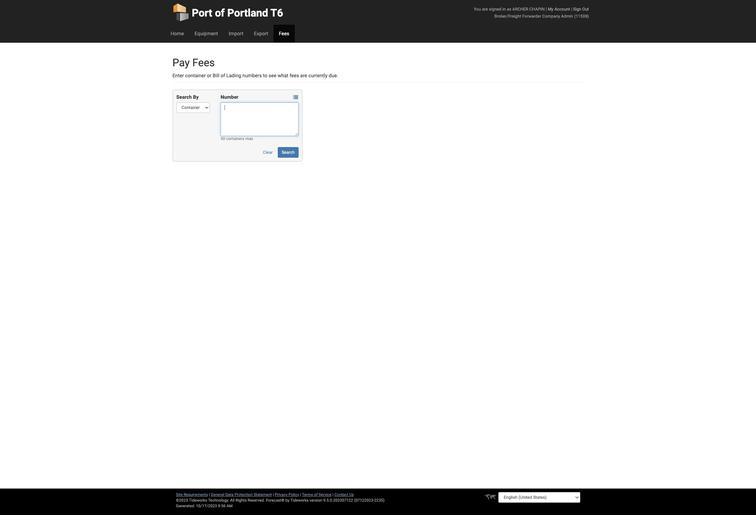 Task type: vqa. For each thing, say whether or not it's contained in the screenshot.
10/13/2023
no



Task type: locate. For each thing, give the bounding box(es) containing it.
by
[[193, 94, 199, 100]]

port of portland t6
[[192, 7, 283, 19]]

fees
[[290, 73, 299, 78]]

version
[[310, 498, 322, 503]]

generated:
[[176, 504, 195, 509]]

fees button
[[273, 25, 295, 42]]

1 vertical spatial search
[[282, 150, 295, 155]]

1 horizontal spatial fees
[[279, 31, 289, 36]]

sign out link
[[573, 7, 589, 12]]

numbers
[[242, 73, 262, 78]]

data
[[225, 493, 234, 497]]

(07122023-
[[354, 498, 374, 503]]

what
[[278, 73, 288, 78]]

terms of service link
[[302, 493, 332, 497]]

home
[[171, 31, 184, 36]]

due.
[[329, 73, 338, 78]]

0 vertical spatial of
[[215, 7, 225, 19]]

of right bill
[[221, 73, 225, 78]]

0 vertical spatial search
[[176, 94, 192, 100]]

container
[[185, 73, 206, 78]]

50
[[221, 137, 225, 141]]

fees down t6
[[279, 31, 289, 36]]

or
[[207, 73, 211, 78]]

site requirements | general data protection statement | privacy policy | terms of service | contact us ©2023 tideworks technology. all rights reserved. forecast® by tideworks version 9.5.0.202307122 (07122023-2235) generated: 10/17/2023 9:56 am
[[176, 493, 385, 509]]

9.5.0.202307122
[[323, 498, 353, 503]]

1 horizontal spatial are
[[482, 7, 488, 12]]

| up forecast®
[[273, 493, 274, 497]]

t6
[[270, 7, 283, 19]]

are right you
[[482, 7, 488, 12]]

search left by
[[176, 94, 192, 100]]

rights
[[236, 498, 247, 503]]

1 vertical spatial fees
[[192, 56, 215, 69]]

portland
[[227, 7, 268, 19]]

fees inside dropdown button
[[279, 31, 289, 36]]

my
[[548, 7, 553, 12]]

export button
[[249, 25, 273, 42]]

search by
[[176, 94, 199, 100]]

fees
[[279, 31, 289, 36], [192, 56, 215, 69]]

fees up or
[[192, 56, 215, 69]]

port
[[192, 7, 212, 19]]

of
[[215, 7, 225, 19], [221, 73, 225, 78], [314, 493, 318, 497]]

requirements
[[184, 493, 208, 497]]

|
[[546, 7, 547, 12], [571, 7, 572, 12], [209, 493, 210, 497], [273, 493, 274, 497], [300, 493, 301, 497], [332, 493, 333, 497]]

privacy policy link
[[275, 493, 299, 497]]

statement
[[254, 493, 272, 497]]

pay
[[172, 56, 190, 69]]

policy
[[289, 493, 299, 497]]

in
[[502, 7, 506, 12]]

of up version
[[314, 493, 318, 497]]

import button
[[223, 25, 249, 42]]

company
[[542, 14, 560, 19]]

of inside site requirements | general data protection statement | privacy policy | terms of service | contact us ©2023 tideworks technology. all rights reserved. forecast® by tideworks version 9.5.0.202307122 (07122023-2235) generated: 10/17/2023 9:56 am
[[314, 493, 318, 497]]

pay fees
[[172, 56, 215, 69]]

search button
[[278, 147, 299, 158]]

2235)
[[374, 498, 385, 503]]

search
[[176, 94, 192, 100], [282, 150, 295, 155]]

0 vertical spatial are
[[482, 7, 488, 12]]

| left general at the bottom of the page
[[209, 493, 210, 497]]

0 vertical spatial fees
[[279, 31, 289, 36]]

protection
[[234, 493, 253, 497]]

| left sign
[[571, 7, 572, 12]]

search right the clear button
[[282, 150, 295, 155]]

©2023 tideworks
[[176, 498, 207, 503]]

clear button
[[259, 147, 277, 158]]

see
[[269, 73, 276, 78]]

are right the fees
[[300, 73, 307, 78]]

forwarder
[[522, 14, 541, 19]]

1 vertical spatial of
[[221, 73, 225, 78]]

site requirements link
[[176, 493, 208, 497]]

sign
[[573, 7, 581, 12]]

are
[[482, 7, 488, 12], [300, 73, 307, 78]]

of right port
[[215, 7, 225, 19]]

0 horizontal spatial search
[[176, 94, 192, 100]]

number
[[221, 94, 238, 100]]

show list image
[[293, 95, 298, 100]]

Number text field
[[221, 102, 299, 136]]

2 vertical spatial of
[[314, 493, 318, 497]]

port of portland t6 link
[[172, 0, 283, 25]]

search inside button
[[282, 150, 295, 155]]

enter container or bill of lading numbers to see what fees are currently due.
[[172, 73, 338, 78]]

1 horizontal spatial search
[[282, 150, 295, 155]]

9:56
[[218, 504, 226, 509]]

max
[[246, 137, 253, 141]]

1 vertical spatial are
[[300, 73, 307, 78]]



Task type: describe. For each thing, give the bounding box(es) containing it.
us
[[349, 493, 354, 497]]

| left my
[[546, 7, 547, 12]]

import
[[229, 31, 243, 36]]

contact
[[334, 493, 348, 497]]

you
[[474, 7, 481, 12]]

search for search by
[[176, 94, 192, 100]]

10/17/2023
[[196, 504, 217, 509]]

my account link
[[548, 7, 570, 12]]

contact us link
[[334, 493, 354, 497]]

clear
[[263, 150, 273, 155]]

technology.
[[208, 498, 229, 503]]

containers
[[226, 137, 245, 141]]

am
[[227, 504, 233, 509]]

signed
[[489, 7, 501, 12]]

50 containers max
[[221, 137, 253, 141]]

chapin
[[529, 7, 545, 12]]

search for search
[[282, 150, 295, 155]]

0 horizontal spatial are
[[300, 73, 307, 78]]

archer
[[512, 7, 528, 12]]

service
[[319, 493, 332, 497]]

home button
[[165, 25, 189, 42]]

equipment button
[[189, 25, 223, 42]]

enter
[[172, 73, 184, 78]]

by
[[285, 498, 289, 503]]

account
[[554, 7, 570, 12]]

| up 9.5.0.202307122
[[332, 493, 333, 497]]

lading
[[226, 73, 241, 78]]

general data protection statement link
[[211, 493, 272, 497]]

export
[[254, 31, 268, 36]]

currently
[[308, 73, 327, 78]]

terms
[[302, 493, 313, 497]]

reserved.
[[248, 498, 265, 503]]

out
[[582, 7, 589, 12]]

bill
[[213, 73, 219, 78]]

privacy
[[275, 493, 288, 497]]

you are signed in as archer chapin | my account | sign out broker/freight forwarder company admin (11508)
[[474, 7, 589, 19]]

general
[[211, 493, 224, 497]]

(11508)
[[574, 14, 589, 19]]

site
[[176, 493, 183, 497]]

admin
[[561, 14, 573, 19]]

to
[[263, 73, 267, 78]]

all
[[230, 498, 235, 503]]

as
[[507, 7, 511, 12]]

| up the tideworks
[[300, 493, 301, 497]]

broker/freight
[[494, 14, 521, 19]]

forecast®
[[266, 498, 284, 503]]

are inside you are signed in as archer chapin | my account | sign out broker/freight forwarder company admin (11508)
[[482, 7, 488, 12]]

equipment
[[195, 31, 218, 36]]

0 horizontal spatial fees
[[192, 56, 215, 69]]

tideworks
[[290, 498, 309, 503]]



